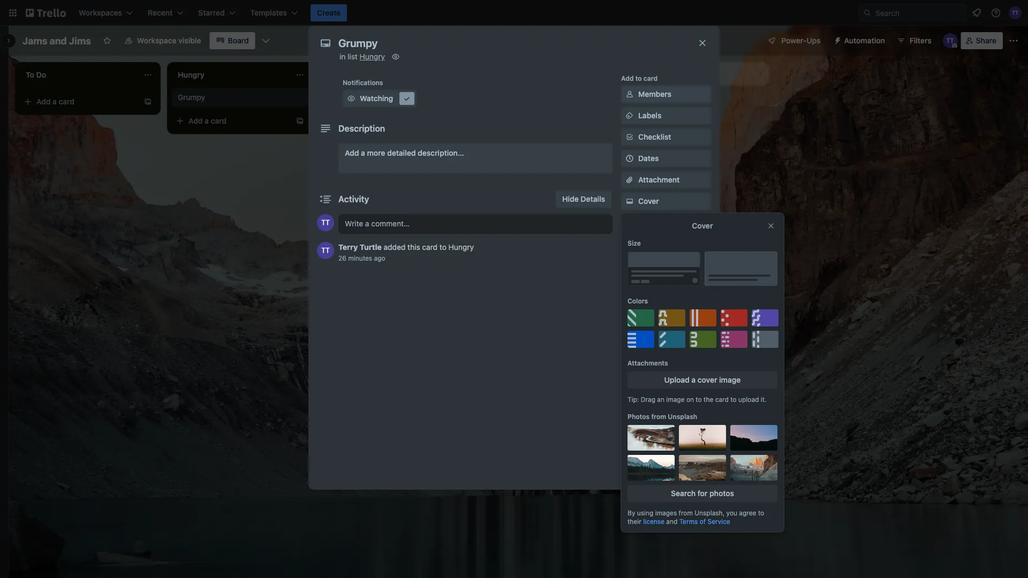 Task type: vqa. For each thing, say whether or not it's contained in the screenshot.
To do cards
no



Task type: locate. For each thing, give the bounding box(es) containing it.
image for an
[[666, 396, 685, 403]]

search
[[671, 489, 696, 498]]

0 horizontal spatial automation
[[621, 289, 658, 296]]

ups
[[807, 36, 821, 45], [644, 246, 656, 253], [680, 261, 694, 270]]

from
[[651, 413, 666, 420], [679, 509, 693, 517]]

sm image inside move link
[[624, 368, 635, 379]]

0 vertical spatial terry turtle (terryturtle) image
[[943, 33, 958, 48]]

terry turtle (terryturtle) image right open information menu icon
[[1009, 6, 1022, 19]]

added
[[384, 243, 406, 252]]

service
[[708, 518, 730, 525]]

sm image inside copy "link"
[[624, 390, 635, 401]]

2 vertical spatial power-
[[655, 261, 680, 270]]

terry turtle (terryturtle) image
[[943, 33, 958, 48], [317, 214, 334, 231]]

1 horizontal spatial ups
[[680, 261, 694, 270]]

and inside text box
[[50, 35, 67, 46]]

sm image right details
[[624, 196, 635, 207]]

unsplash
[[668, 413, 697, 420]]

1 vertical spatial share button
[[621, 456, 711, 473]]

0 horizontal spatial share
[[638, 460, 659, 469]]

sm image for checklist
[[624, 132, 635, 142]]

list inside add another list button
[[688, 69, 699, 78]]

add a card button for rightmost create from template… image
[[171, 112, 291, 130]]

automation inside automation button
[[844, 36, 885, 45]]

add a card
[[36, 97, 74, 106], [341, 97, 379, 106], [189, 116, 227, 125]]

cover
[[638, 197, 659, 206], [692, 221, 713, 230]]

sm image left archive
[[624, 438, 635, 448]]

sm image inside archive link
[[624, 438, 635, 448]]

automation down search icon
[[844, 36, 885, 45]]

0 vertical spatial power-ups
[[782, 36, 821, 45]]

0 horizontal spatial terry turtle (terryturtle) image
[[317, 214, 334, 231]]

1 vertical spatial ups
[[644, 246, 656, 253]]

ups inside the add power-ups link
[[680, 261, 694, 270]]

2 horizontal spatial power-
[[782, 36, 807, 45]]

sm image
[[624, 132, 635, 142], [624, 196, 635, 207], [624, 438, 635, 448]]

board link
[[210, 32, 255, 49]]

turtle
[[360, 243, 382, 252]]

None text field
[[333, 33, 687, 52]]

sm image right "watching" on the top left of page
[[402, 93, 412, 104]]

sm image left checklist
[[624, 132, 635, 142]]

to inside by using images from unsplash, you agree to their
[[758, 509, 764, 517]]

1 vertical spatial power-
[[621, 246, 644, 253]]

ups up 'good' on the bottom right of page
[[680, 261, 694, 270]]

add
[[643, 69, 657, 78], [621, 74, 634, 82], [36, 97, 51, 106], [341, 97, 355, 106], [189, 116, 203, 125], [345, 149, 359, 157], [638, 261, 653, 270], [638, 326, 653, 335]]

sm image down add to card
[[624, 89, 635, 100]]

sm image inside "cover" link
[[624, 196, 635, 207]]

sm image inside automation button
[[829, 32, 844, 47]]

copy link
[[621, 387, 711, 404]]

sm image inside 'make template' link
[[624, 411, 635, 422]]

photos from unsplash
[[628, 413, 697, 420]]

1 horizontal spatial share button
[[961, 32, 1003, 49]]

0 vertical spatial and
[[50, 35, 67, 46]]

labels
[[638, 111, 662, 120]]

card
[[644, 74, 658, 82], [59, 97, 74, 106], [363, 97, 379, 106], [211, 116, 227, 125], [422, 243, 438, 252], [715, 396, 729, 403]]

1 vertical spatial from
[[679, 509, 693, 517]]

and left jims
[[50, 35, 67, 46]]

from inside by using images from unsplash, you agree to their
[[679, 509, 693, 517]]

0 vertical spatial create from template… image
[[144, 97, 152, 106]]

image right cover
[[719, 376, 741, 385]]

list right in
[[348, 52, 358, 61]]

make
[[638, 412, 657, 421]]

drag
[[641, 396, 656, 403]]

terms
[[679, 518, 698, 525]]

0 horizontal spatial ups
[[644, 246, 656, 253]]

automation up colors
[[621, 289, 658, 296]]

1 vertical spatial terry turtle (terryturtle) image
[[317, 242, 334, 259]]

0 horizontal spatial list
[[348, 52, 358, 61]]

automation
[[844, 36, 885, 45], [621, 289, 658, 296]]

hungry down "write a comment" text box
[[449, 243, 474, 252]]

good
[[668, 305, 687, 314]]

hungry link
[[360, 52, 385, 61]]

photos
[[628, 413, 650, 420]]

and for license
[[666, 518, 678, 525]]

1 vertical spatial share
[[638, 460, 659, 469]]

1 horizontal spatial image
[[719, 376, 741, 385]]

ups right the size
[[644, 246, 656, 253]]

share
[[976, 36, 997, 45], [638, 460, 659, 469]]

and down images
[[666, 518, 678, 525]]

Write a comment text field
[[338, 214, 613, 234]]

0 horizontal spatial from
[[651, 413, 666, 420]]

cover down the attachment
[[638, 197, 659, 206]]

customize views image
[[261, 35, 271, 46]]

0 vertical spatial ups
[[807, 36, 821, 45]]

power-ups
[[782, 36, 821, 45], [621, 246, 656, 253]]

attachments
[[628, 359, 668, 367]]

2 sm image from the top
[[624, 196, 635, 207]]

terry turtle (terryturtle) image
[[1009, 6, 1022, 19], [317, 242, 334, 259]]

image right an
[[666, 396, 685, 403]]

grumpy link
[[178, 92, 302, 103]]

0 vertical spatial hungry
[[360, 52, 385, 61]]

1 vertical spatial create from template… image
[[296, 117, 304, 125]]

1 horizontal spatial cover
[[692, 221, 713, 230]]

dates
[[638, 154, 659, 163]]

0 horizontal spatial create from template… image
[[144, 97, 152, 106]]

of
[[700, 518, 706, 525]]

0 horizontal spatial image
[[666, 396, 685, 403]]

1 vertical spatial image
[[666, 396, 685, 403]]

1 horizontal spatial create from template… image
[[296, 117, 304, 125]]

2 horizontal spatial add a card button
[[323, 93, 443, 110]]

1 horizontal spatial list
[[688, 69, 699, 78]]

dates button
[[621, 150, 711, 167]]

list
[[348, 52, 358, 61], [688, 69, 699, 78]]

minutes
[[348, 254, 372, 262]]

1 vertical spatial automation
[[621, 289, 658, 296]]

checklist
[[638, 133, 671, 141]]

to right agree
[[758, 509, 764, 517]]

2 horizontal spatial ups
[[807, 36, 821, 45]]

1 horizontal spatial hungry
[[449, 243, 474, 252]]

ups left automation button
[[807, 36, 821, 45]]

power-ups inside button
[[782, 36, 821, 45]]

sm image for members
[[624, 89, 635, 100]]

cover down "cover" link
[[692, 221, 713, 230]]

0 horizontal spatial and
[[50, 35, 67, 46]]

1 horizontal spatial power-ups
[[782, 36, 821, 45]]

sm image inside checklist 'link'
[[624, 132, 635, 142]]

workspace visible button
[[118, 32, 208, 49]]

add button
[[638, 326, 678, 335]]

attachment
[[638, 175, 680, 184]]

2 vertical spatial sm image
[[624, 438, 635, 448]]

0 vertical spatial power-
[[782, 36, 807, 45]]

0 vertical spatial from
[[651, 413, 666, 420]]

1 vertical spatial cover
[[692, 221, 713, 230]]

0 horizontal spatial add a card button
[[19, 93, 139, 110]]

share button
[[961, 32, 1003, 49], [621, 456, 711, 473]]

1 vertical spatial power-ups
[[621, 246, 656, 253]]

0 vertical spatial image
[[719, 376, 741, 385]]

ago
[[374, 254, 385, 262]]

sm image down actions
[[624, 368, 635, 379]]

1 vertical spatial list
[[688, 69, 699, 78]]

checklist link
[[621, 129, 711, 146]]

sm image left labels
[[624, 110, 635, 121]]

details
[[581, 195, 605, 204]]

sm image inside labels link
[[624, 110, 635, 121]]

1 sm image from the top
[[624, 132, 635, 142]]

share button down the 0 notifications icon
[[961, 32, 1003, 49]]

sm image
[[829, 32, 844, 47], [390, 51, 401, 62], [624, 89, 635, 100], [346, 93, 357, 104], [402, 93, 412, 104], [624, 110, 635, 121], [624, 368, 635, 379], [624, 390, 635, 401], [624, 411, 635, 422]]

to right this
[[440, 243, 447, 252]]

1 horizontal spatial automation
[[844, 36, 885, 45]]

1 vertical spatial hungry
[[449, 243, 474, 252]]

open information menu image
[[991, 7, 1002, 18]]

a inside button
[[692, 376, 696, 385]]

in list hungry
[[340, 52, 385, 61]]

sm image right hungry link
[[390, 51, 401, 62]]

image
[[719, 376, 741, 385], [666, 396, 685, 403]]

add a more detailed description… link
[[338, 144, 613, 174]]

0 horizontal spatial cover
[[638, 197, 659, 206]]

cover link
[[621, 193, 711, 210]]

ups inside power-ups button
[[807, 36, 821, 45]]

in
[[340, 52, 346, 61]]

list right another
[[688, 69, 699, 78]]

for
[[698, 489, 708, 498]]

image inside button
[[719, 376, 741, 385]]

sm image down tip:
[[624, 411, 635, 422]]

to
[[636, 74, 642, 82], [440, 243, 447, 252], [696, 396, 702, 403], [731, 396, 737, 403], [758, 509, 764, 517]]

0 vertical spatial cover
[[638, 197, 659, 206]]

labels link
[[621, 107, 711, 124]]

share button down archive link
[[621, 456, 711, 473]]

switch to… image
[[7, 7, 18, 18]]

1 horizontal spatial and
[[666, 518, 678, 525]]

another
[[659, 69, 686, 78]]

filters
[[910, 36, 932, 45]]

upload a cover image
[[664, 376, 741, 385]]

photos
[[710, 489, 734, 498]]

board
[[228, 36, 249, 45]]

share down archive
[[638, 460, 659, 469]]

as
[[658, 305, 666, 314]]

0 horizontal spatial power-
[[621, 246, 644, 253]]

0 horizontal spatial share button
[[621, 456, 711, 473]]

0 vertical spatial share button
[[961, 32, 1003, 49]]

3 sm image from the top
[[624, 438, 635, 448]]

sm image left 'copy'
[[624, 390, 635, 401]]

1 horizontal spatial add a card button
[[171, 112, 291, 130]]

1 horizontal spatial from
[[679, 509, 693, 517]]

terry turtle (terryturtle) image left 26
[[317, 242, 334, 259]]

terms of service link
[[679, 518, 730, 525]]

notifications
[[343, 79, 383, 86]]

upload a cover image button
[[628, 372, 778, 389]]

add a more detailed description…
[[345, 149, 464, 157]]

1 horizontal spatial terry turtle (terryturtle) image
[[1009, 6, 1022, 19]]

upload
[[739, 396, 759, 403]]

power-
[[782, 36, 807, 45], [621, 246, 644, 253], [655, 261, 680, 270]]

Search field
[[872, 5, 966, 21]]

0 vertical spatial sm image
[[624, 132, 635, 142]]

1 vertical spatial sm image
[[624, 196, 635, 207]]

sm image inside the members link
[[624, 89, 635, 100]]

0 vertical spatial automation
[[844, 36, 885, 45]]

1 horizontal spatial add a card
[[189, 116, 227, 125]]

2 vertical spatial ups
[[680, 261, 694, 270]]

filters button
[[894, 32, 935, 49]]

share left show menu icon
[[976, 36, 997, 45]]

and for jams
[[50, 35, 67, 46]]

attachment button
[[621, 171, 711, 189]]

hungry inside terry turtle added this card to hungry 26 minutes ago
[[449, 243, 474, 252]]

add a card button
[[19, 93, 139, 110], [323, 93, 443, 110], [171, 112, 291, 130]]

add to card
[[621, 74, 658, 82]]

sm image right power-ups button
[[829, 32, 844, 47]]

description
[[338, 123, 385, 134]]

0 vertical spatial share
[[976, 36, 997, 45]]

hungry up notifications on the left top of the page
[[360, 52, 385, 61]]

terry
[[338, 243, 358, 252]]

to left 'upload'
[[731, 396, 737, 403]]

create from template… image
[[144, 97, 152, 106], [296, 117, 304, 125]]

sm image down notifications on the left top of the page
[[346, 93, 357, 104]]

add power-ups
[[638, 261, 694, 270]]

hungry
[[360, 52, 385, 61], [449, 243, 474, 252]]

license link
[[643, 518, 665, 525]]

1 vertical spatial and
[[666, 518, 678, 525]]



Task type: describe. For each thing, give the bounding box(es) containing it.
to up the members
[[636, 74, 642, 82]]

26 minutes ago link
[[338, 254, 385, 262]]

using
[[637, 509, 654, 517]]

automation button
[[829, 32, 892, 49]]

primary element
[[0, 0, 1028, 26]]

hide details link
[[556, 191, 612, 208]]

star or unstar board image
[[103, 36, 111, 45]]

copy
[[638, 391, 657, 400]]

move
[[638, 369, 657, 378]]

their
[[628, 518, 642, 525]]

mark as good idea
[[638, 305, 704, 314]]

add another list
[[643, 69, 699, 78]]

workspace
[[137, 36, 176, 45]]

sm image for automation
[[829, 32, 844, 47]]

search image
[[863, 9, 872, 17]]

watching button
[[343, 90, 417, 107]]

members link
[[621, 86, 711, 103]]

more
[[367, 149, 385, 157]]

show menu image
[[1009, 35, 1019, 46]]

0 horizontal spatial add a card
[[36, 97, 74, 106]]

archive
[[638, 438, 665, 447]]

mark
[[638, 305, 656, 314]]

sm image for cover
[[624, 196, 635, 207]]

sm image for archive
[[624, 438, 635, 448]]

jams and jims
[[22, 35, 91, 46]]

1 horizontal spatial power-
[[655, 261, 680, 270]]

add button button
[[621, 322, 711, 340]]

1 horizontal spatial share
[[976, 36, 997, 45]]

archive link
[[621, 434, 711, 451]]

activity
[[338, 194, 369, 204]]

image for cover
[[719, 376, 741, 385]]

it.
[[761, 396, 767, 403]]

button
[[655, 326, 678, 335]]

the
[[704, 396, 714, 403]]

0 notifications image
[[970, 6, 983, 19]]

sm image for labels
[[624, 110, 635, 121]]

sm image for watching
[[346, 93, 357, 104]]

tip: drag an image on to the card to upload it.
[[628, 396, 767, 403]]

you
[[727, 509, 737, 517]]

0 horizontal spatial hungry
[[360, 52, 385, 61]]

detailed
[[387, 149, 416, 157]]

hide
[[562, 195, 579, 204]]

search for photos button
[[628, 485, 778, 502]]

colors
[[628, 297, 648, 305]]

add a card button for top create from template… image
[[19, 93, 139, 110]]

this
[[408, 243, 420, 252]]

Board name text field
[[17, 32, 96, 49]]

members
[[638, 90, 672, 99]]

by using images from unsplash, you agree to their
[[628, 509, 764, 525]]

workspace visible
[[137, 36, 201, 45]]

tip:
[[628, 396, 639, 403]]

add another list button
[[623, 62, 769, 86]]

size
[[628, 239, 641, 247]]

power-ups button
[[760, 32, 827, 49]]

sm image for move
[[624, 368, 635, 379]]

hide details
[[562, 195, 605, 204]]

0 horizontal spatial terry turtle (terryturtle) image
[[317, 242, 334, 259]]

0 horizontal spatial power-ups
[[621, 246, 656, 253]]

sm image for copy
[[624, 390, 635, 401]]

make template
[[638, 412, 691, 421]]

license
[[643, 518, 665, 525]]

26
[[338, 254, 346, 262]]

by
[[628, 509, 635, 517]]

power- inside button
[[782, 36, 807, 45]]

card inside terry turtle added this card to hungry 26 minutes ago
[[422, 243, 438, 252]]

move link
[[621, 365, 711, 382]]

to right on
[[696, 396, 702, 403]]

an
[[657, 396, 665, 403]]

to inside terry turtle added this card to hungry 26 minutes ago
[[440, 243, 447, 252]]

cover
[[698, 376, 717, 385]]

create
[[317, 8, 341, 17]]

2 horizontal spatial add a card
[[341, 97, 379, 106]]

sm image for make template
[[624, 411, 635, 422]]

grumpy
[[178, 93, 205, 102]]

template
[[659, 412, 691, 421]]

add power-ups link
[[621, 257, 711, 274]]

search for photos
[[671, 489, 734, 498]]

0 vertical spatial terry turtle (terryturtle) image
[[1009, 6, 1022, 19]]

watching
[[360, 94, 393, 103]]

unsplash,
[[695, 509, 725, 517]]

license and terms of service
[[643, 518, 730, 525]]

1 vertical spatial terry turtle (terryturtle) image
[[317, 214, 334, 231]]

terry turtle added this card to hungry 26 minutes ago
[[338, 243, 474, 262]]

0 vertical spatial list
[[348, 52, 358, 61]]

1 horizontal spatial terry turtle (terryturtle) image
[[943, 33, 958, 48]]

idea
[[689, 305, 704, 314]]

actions
[[621, 354, 645, 362]]

mark as good idea button
[[621, 301, 711, 318]]

visible
[[178, 36, 201, 45]]



